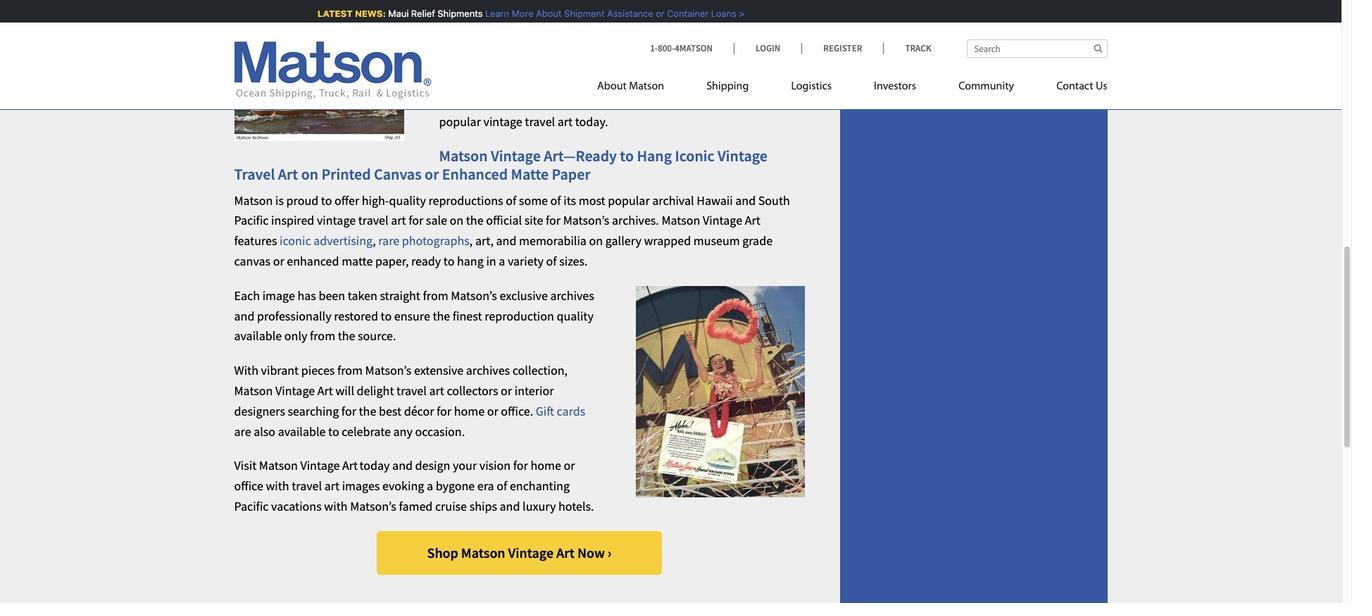 Task type: describe. For each thing, give the bounding box(es) containing it.
matson inside shop matson vintage art now › link
[[461, 544, 506, 561]]

with
[[234, 362, 259, 378]]

canvas
[[234, 253, 271, 269]]

iconic
[[280, 233, 311, 249]]

matson's inside the visit matson vintage art today and design your vision for home or office with travel art images evoking a bygone era of enchanting pacific vacations with matson's famed cruise ships and luxury hotels.
[[350, 498, 397, 514]]

shop matson vintage art now › link
[[377, 531, 662, 575]]

us inside contact us link
[[1096, 81, 1108, 92]]

4matson
[[675, 42, 713, 54]]

well
[[609, 32, 631, 49]]

offer
[[335, 192, 359, 208]]

archival
[[653, 192, 694, 208]]

, left john
[[519, 93, 522, 109]]

vintage inside 'with vibrant pieces from matson's extensive archives collection, matson vintage art will delight travel art collectors or interior designers searching for the best décor for home or office.'
[[275, 383, 315, 399]]

canvas
[[374, 164, 422, 184]]

, art, and memorabilia on gallery wrapped museum grade canvas or enhanced matte paper, ready to hang in a variety of sizes.
[[234, 233, 773, 269]]

keepsake
[[728, 12, 778, 28]]

delight
[[357, 383, 394, 399]]

mcintosh
[[717, 73, 765, 89]]

, matson's unforgettable hotel affectionately dubbed "the pink palace." the colorful matson pieces created by
[[439, 53, 797, 89]]

2 as from the left
[[633, 32, 645, 49]]

the royal hawaiian hotel
[[439, 32, 799, 69]]

art inside matson is proud to offer high-quality reproductions of some of its most popular archival hawaii and south pacific inspired vintage travel art for sale on the official site for matson's archives. matson vintage art features
[[391, 212, 406, 229]]

ready
[[411, 253, 441, 269]]

paper,
[[375, 253, 409, 269]]

most
[[579, 192, 606, 208]]

1 horizontal spatial with
[[324, 498, 348, 514]]

hawaiian
[[749, 32, 799, 49]]

colorful
[[506, 73, 547, 89]]

archives inside each image has been taken straight from matson's exclusive archives and professionally restored to ensure the finest reproduction quality available only from the source.
[[551, 287, 594, 303]]

register
[[824, 42, 863, 54]]

relief
[[410, 8, 434, 19]]

occasion.
[[415, 423, 465, 439]]

advertising
[[314, 233, 373, 249]]

"the
[[745, 53, 771, 69]]

contact us link
[[1036, 74, 1108, 103]]

also inside gift cards are also available to celebrate any occasion.
[[254, 423, 276, 439]]

hawaii
[[697, 192, 733, 208]]

about matson
[[597, 81, 664, 92]]

the royal hawaiian hotel link
[[439, 32, 799, 69]]

pieces inside ", matson's unforgettable hotel affectionately dubbed "the pink palace." the colorful matson pieces created by"
[[591, 73, 624, 89]]

source.
[[358, 328, 396, 344]]

to inside matson is proud to offer high-quality reproductions of some of its most popular archival hawaii and south pacific inspired vintage travel art for sale on the official site for matson's archives. matson vintage art features
[[321, 192, 332, 208]]

vintage right iconic
[[718, 146, 768, 165]]

and right ships
[[500, 498, 520, 514]]

cruise
[[435, 498, 467, 514]]

0 horizontal spatial with
[[266, 478, 289, 494]]

eugene savage link
[[439, 93, 519, 109]]

vintage inside matson is proud to offer high-quality reproductions of some of its most popular archival hawaii and south pacific inspired vintage travel art for sale on the official site for matson's archives. matson vintage art features
[[703, 212, 743, 229]]

images
[[342, 478, 380, 494]]

art today
[[342, 457, 390, 474]]

iconic
[[675, 146, 715, 165]]

shipping link
[[686, 74, 770, 103]]

best
[[379, 403, 402, 419]]

iconic advertising link
[[280, 233, 373, 249]]

about inside top menu navigation
[[597, 81, 627, 92]]

office.
[[501, 403, 533, 419]]

ships
[[470, 498, 497, 514]]

popular inside continue to be popular vintage travel art today.
[[439, 113, 481, 130]]

or up office.
[[501, 383, 512, 399]]

›
[[608, 544, 612, 561]]

to inside continue to be popular vintage travel art today.
[[753, 93, 764, 109]]

some
[[519, 192, 548, 208]]

travel inside 'with vibrant pieces from matson's extensive archives collection, matson vintage art will delight travel art collectors or interior designers searching for the best décor for home or office.'
[[397, 383, 427, 399]]

gift
[[536, 403, 554, 419]]

vintage inside continue to be popular vintage travel art today.
[[484, 113, 523, 130]]

restored
[[334, 308, 378, 324]]

matson vintage art—ready to hang iconic vintage travel art on printed canvas or enhanced matte paper
[[234, 146, 768, 184]]

container
[[666, 8, 708, 19]]

continue
[[703, 93, 750, 109]]

to inside gift cards are also available to celebrate any occasion.
[[328, 423, 339, 439]]

art,
[[475, 233, 494, 249]]

with vibrant pieces from matson's extensive archives collection, matson vintage art will delight travel art collectors or interior designers searching for the best décor for home or office.
[[234, 362, 568, 419]]

travel inside matson is proud to offer high-quality reproductions of some of its most popular archival hawaii and south pacific inspired vintage travel art for sale on the official site for matson's archives. matson vintage art features
[[358, 212, 389, 229]]

matte
[[511, 164, 549, 184]]

matson inside . matson also commissioned celebrated artists to design memorable keepsake for the voyages, as well as meals at
[[670, 0, 709, 8]]

the inside 'with vibrant pieces from matson's extensive archives collection, matson vintage art will delight travel art collectors or interior designers searching for the best décor for home or office.'
[[359, 403, 376, 419]]

the inside matson is proud to offer high-quality reproductions of some of its most popular archival hawaii and south pacific inspired vintage travel art for sale on the official site for matson's archives. matson vintage art features
[[466, 212, 484, 229]]

art left now
[[557, 544, 575, 561]]

a female passenger tosses a lei overboard a matson lines ship in an advertisement available from the matson vintage art collection. image
[[636, 286, 805, 497]]

iconic advertising , rare photographs
[[280, 233, 470, 249]]

vibrant
[[261, 362, 299, 378]]

for left sale
[[409, 212, 424, 229]]

matson down archival
[[662, 212, 701, 229]]

lurline cruise ship greeted by outriggers is part of the matson vintage art collection. image
[[234, 0, 404, 141]]

today.
[[575, 113, 608, 130]]

quality inside matson is proud to offer high-quality reproductions of some of its most popular archival hawaii and south pacific inspired vintage travel art for sale on the official site for matson's archives. matson vintage art features
[[389, 192, 426, 208]]

john kelly link
[[525, 93, 579, 109]]

official
[[486, 212, 522, 229]]

logistics link
[[770, 74, 853, 103]]

login
[[756, 42, 781, 54]]

, up today.
[[579, 93, 583, 109]]

contact inside contact us link
[[1057, 81, 1094, 92]]

0 horizontal spatial us
[[912, 23, 926, 39]]

or inside the matson vintage art—ready to hang iconic vintage travel art on printed canvas or enhanced matte paper
[[425, 164, 439, 184]]

rare photographs link
[[378, 233, 470, 249]]

meals
[[648, 32, 679, 49]]

of up the official
[[506, 192, 517, 208]]

to inside the matson vintage art—ready to hang iconic vintage travel art on printed canvas or enhanced matte paper
[[620, 146, 634, 165]]

pacific inside the visit matson vintage art today and design your vision for home or office with travel art images evoking a bygone era of enchanting pacific vacations with matson's famed cruise ships and luxury hotels.
[[234, 498, 269, 514]]

art inside the visit matson vintage art today and design your vision for home or office with travel art images evoking a bygone era of enchanting pacific vacations with matson's famed cruise ships and luxury hotels.
[[325, 478, 340, 494]]

visit
[[234, 457, 257, 474]]

matson's inside matson is proud to offer high-quality reproductions of some of its most popular archival hawaii and south pacific inspired vintage travel art for sale on the official site for matson's archives. matson vintage art features
[[563, 212, 610, 229]]

and up the evoking
[[392, 457, 413, 474]]

proud
[[286, 192, 319, 208]]

, inside the , art, and memorabilia on gallery wrapped museum grade canvas or enhanced matte paper, ready to hang in a variety of sizes.
[[470, 233, 473, 249]]

a inside the , art, and memorabilia on gallery wrapped museum grade canvas or enhanced matte paper, ready to hang in a variety of sizes.
[[499, 253, 505, 269]]

hang
[[457, 253, 484, 269]]

are
[[234, 423, 251, 439]]

of left its
[[551, 192, 561, 208]]

palace."
[[439, 73, 481, 89]]

unforgettable
[[522, 53, 594, 69]]

, left rare
[[373, 233, 376, 249]]

search image
[[1094, 44, 1103, 53]]

décor
[[404, 403, 434, 419]]

matson vintage art—ready to hang iconic vintage travel art on printed canvas or enhanced matte paper link
[[234, 146, 768, 184]]

0 vertical spatial from
[[423, 287, 448, 303]]

paper
[[552, 164, 591, 184]]

track
[[906, 42, 932, 54]]

blue matson logo with ocean, shipping, truck, rail and logistics written beneath it. image
[[234, 42, 431, 99]]

of inside the , art, and memorabilia on gallery wrapped museum grade canvas or enhanced matte paper, ready to hang in a variety of sizes.
[[546, 253, 557, 269]]

archives inside 'with vibrant pieces from matson's extensive archives collection, matson vintage art will delight travel art collectors or interior designers searching for the best décor for home or office.'
[[466, 362, 510, 378]]

each
[[234, 287, 260, 303]]

gift cards are also available to celebrate any occasion.
[[234, 403, 586, 439]]

for down will
[[342, 403, 356, 419]]

shop matson vintage art now ›
[[427, 544, 612, 561]]

for right site
[[546, 212, 561, 229]]

community link
[[938, 74, 1036, 103]]

hang
[[637, 146, 672, 165]]

matson inside about matson link
[[629, 81, 664, 92]]

travel inside the visit matson vintage art today and design your vision for home or office with travel art images evoking a bygone era of enchanting pacific vacations with matson's famed cruise ships and luxury hotels.
[[292, 478, 322, 494]]

for up occasion.
[[437, 403, 452, 419]]

the inside . matson also commissioned celebrated artists to design memorable keepsake for the voyages, as well as meals at
[[527, 32, 544, 49]]

1 vertical spatial from
[[310, 328, 335, 344]]

art inside matson is proud to offer high-quality reproductions of some of its most popular archival hawaii and south pacific inspired vintage travel art for sale on the official site for matson's archives. matson vintage art features
[[745, 212, 761, 229]]

or inside the , art, and memorabilia on gallery wrapped museum grade canvas or enhanced matte paper, ready to hang in a variety of sizes.
[[273, 253, 284, 269]]

art inside continue to be popular vintage travel art today.
[[558, 113, 573, 130]]

1-
[[650, 42, 658, 54]]

a inside the visit matson vintage art today and design your vision for home or office with travel art images evoking a bygone era of enchanting pacific vacations with matson's famed cruise ships and luxury hotels.
[[427, 478, 433, 494]]



Task type: locate. For each thing, give the bounding box(es) containing it.
0 vertical spatial quality
[[389, 192, 426, 208]]

matson's up finest
[[451, 287, 497, 303]]

1 vertical spatial pacific
[[234, 498, 269, 514]]

1 horizontal spatial also
[[711, 0, 733, 8]]

louis
[[608, 93, 636, 109]]

1 horizontal spatial archives
[[551, 287, 594, 303]]

the down celebrated
[[527, 32, 544, 49]]

art down the kelly
[[558, 113, 573, 130]]

on left 'gallery'
[[589, 233, 603, 249]]

0 horizontal spatial home
[[454, 403, 485, 419]]

also
[[711, 0, 733, 8], [254, 423, 276, 439]]

on up proud
[[301, 164, 318, 184]]

the up "savage"
[[483, 73, 503, 89]]

available down searching
[[278, 423, 326, 439]]

a up famed
[[427, 478, 433, 494]]

of inside the visit matson vintage art today and design your vision for home or office with travel art images evoking a bygone era of enchanting pacific vacations with matson's famed cruise ships and luxury hotels.
[[497, 478, 507, 494]]

0 horizontal spatial contact
[[868, 23, 910, 39]]

and down the official
[[496, 233, 517, 249]]

0 vertical spatial pacific
[[234, 212, 269, 229]]

design up "bygone"
[[415, 457, 450, 474]]

searching
[[288, 403, 339, 419]]

quality down canvas
[[389, 192, 426, 208]]

the left finest
[[433, 308, 450, 324]]

about up louis
[[597, 81, 627, 92]]

1 vertical spatial available
[[278, 423, 326, 439]]

home inside the visit matson vintage art today and design your vision for home or office with travel art images evoking a bygone era of enchanting pacific vacations with matson's famed cruise ships and luxury hotels.
[[531, 457, 561, 474]]

vintage left art today
[[300, 457, 340, 474]]

the down the reproductions
[[466, 212, 484, 229]]

from up ensure
[[423, 287, 448, 303]]

luxury
[[523, 498, 556, 514]]

matson up "designers"
[[234, 383, 273, 399]]

commissioned
[[439, 12, 517, 28]]

vintage up some on the left top of the page
[[491, 146, 541, 165]]

vintage down "savage"
[[484, 113, 523, 130]]

extensive
[[414, 362, 464, 378]]

matson's inside each image has been taken straight from matson's exclusive archives and professionally restored to ensure the finest reproduction quality available only from the source.
[[451, 287, 497, 303]]

1 horizontal spatial contact
[[1057, 81, 1094, 92]]

1 pacific from the top
[[234, 212, 269, 229]]

vintage
[[484, 113, 523, 130], [317, 212, 356, 229]]

assistance
[[606, 8, 653, 19]]

1 vertical spatial quality
[[557, 308, 594, 324]]

home up enchanting
[[531, 457, 561, 474]]

popular down eugene
[[439, 113, 481, 130]]

0 vertical spatial contact us
[[868, 23, 926, 39]]

matson's inside 'with vibrant pieces from matson's extensive archives collection, matson vintage art will delight travel art collectors or interior designers searching for the best décor for home or office.'
[[365, 362, 412, 378]]

, inside ", matson's unforgettable hotel affectionately dubbed "the pink palace." the colorful matson pieces created by"
[[468, 53, 471, 69]]

savage
[[481, 93, 519, 109]]

None search field
[[967, 39, 1108, 58]]

maui
[[387, 8, 408, 19]]

1 vertical spatial pieces
[[301, 362, 335, 378]]

straight
[[380, 287, 421, 303]]

1 horizontal spatial design
[[627, 12, 662, 28]]

matson up the louis macouillard link
[[629, 81, 664, 92]]

matson's up delight
[[365, 362, 412, 378]]

1 horizontal spatial on
[[450, 212, 464, 229]]

era
[[478, 478, 494, 494]]

design inside . matson also commissioned celebrated artists to design memorable keepsake for the voyages, as well as meals at
[[627, 12, 662, 28]]

from inside 'with vibrant pieces from matson's extensive archives collection, matson vintage art will delight travel art collectors or interior designers searching for the best décor for home or office.'
[[337, 362, 363, 378]]

2 vertical spatial from
[[337, 362, 363, 378]]

matson's down images at the bottom
[[350, 498, 397, 514]]

wrapped
[[644, 233, 691, 249]]

1 vertical spatial vintage
[[317, 212, 356, 229]]

to inside the , art, and memorabilia on gallery wrapped museum grade canvas or enhanced matte paper, ready to hang in a variety of sizes.
[[444, 253, 455, 269]]

to left hang
[[620, 146, 634, 165]]

for down more
[[509, 32, 524, 49]]

pacific down the office
[[234, 498, 269, 514]]

1 vertical spatial a
[[427, 478, 433, 494]]

quality inside each image has been taken straight from matson's exclusive archives and professionally restored to ensure the finest reproduction quality available only from the source.
[[557, 308, 594, 324]]

as left 1-
[[633, 32, 645, 49]]

macouillard
[[639, 93, 701, 109]]

for inside . matson also commissioned celebrated artists to design memorable keepsake for the voyages, as well as meals at
[[509, 32, 524, 49]]

travel up vacations
[[292, 478, 322, 494]]

art
[[278, 164, 298, 184], [745, 212, 761, 229], [318, 383, 333, 399], [557, 544, 575, 561]]

a right in at the left top
[[499, 253, 505, 269]]

0 vertical spatial also
[[711, 0, 733, 8]]

or left .
[[655, 8, 664, 19]]

and down 'each'
[[234, 308, 255, 324]]

1 horizontal spatial the
[[695, 32, 715, 49]]

travel inside continue to be popular vintage travel art today.
[[525, 113, 555, 130]]

each image has been taken straight from matson's exclusive archives and professionally restored to ensure the finest reproduction quality available only from the source.
[[234, 287, 594, 344]]

or right canvas
[[425, 164, 439, 184]]

matson inside the visit matson vintage art today and design your vision for home or office with travel art images evoking a bygone era of enchanting pacific vacations with matson's famed cruise ships and luxury hotels.
[[259, 457, 298, 474]]

2 pacific from the top
[[234, 498, 269, 514]]

art inside the matson vintage art—ready to hang iconic vintage travel art on printed canvas or enhanced matte paper
[[278, 164, 298, 184]]

travel up décor
[[397, 383, 427, 399]]

1 horizontal spatial vintage
[[484, 113, 523, 130]]

0 horizontal spatial as
[[595, 32, 606, 49]]

loans
[[710, 8, 736, 19]]

pieces right vibrant
[[301, 362, 335, 378]]

contact
[[868, 23, 910, 39], [1057, 81, 1094, 92]]

to up source.
[[381, 308, 392, 324]]

1-800-4matson link
[[650, 42, 734, 54]]

for inside the visit matson vintage art today and design your vision for home or office with travel art images evoking a bygone era of enchanting pacific vacations with matson's famed cruise ships and luxury hotels.
[[513, 457, 528, 474]]

learn more about shipment assistance or container loans > link
[[485, 8, 744, 19]]

also left >
[[711, 0, 733, 8]]

0 vertical spatial available
[[234, 328, 282, 344]]

art down "extensive" on the left of page
[[429, 383, 444, 399]]

hotels.
[[559, 498, 594, 514]]

the down restored
[[338, 328, 355, 344]]

pacific inside matson is proud to offer high-quality reproductions of some of its most popular archival hawaii and south pacific inspired vintage travel art for sale on the official site for matson's archives. matson vintage art features
[[234, 212, 269, 229]]

image
[[263, 287, 295, 303]]

news:
[[354, 8, 385, 19]]

on inside matson is proud to offer high-quality reproductions of some of its most popular archival hawaii and south pacific inspired vintage travel art for sale on the official site for matson's archives. matson vintage art features
[[450, 212, 464, 229]]

about right more
[[535, 8, 561, 19]]

learn
[[485, 8, 508, 19]]

0 horizontal spatial design
[[415, 457, 450, 474]]

0 vertical spatial with
[[266, 478, 289, 494]]

home inside 'with vibrant pieces from matson's extensive archives collection, matson vintage art will delight travel art collectors or interior designers searching for the best décor for home or office.'
[[454, 403, 485, 419]]

and
[[585, 93, 605, 109], [736, 192, 756, 208], [496, 233, 517, 249], [234, 308, 255, 324], [392, 457, 413, 474], [500, 498, 520, 514]]

or left office.
[[487, 403, 499, 419]]

professionally
[[257, 308, 332, 324]]

0 vertical spatial archives
[[551, 287, 594, 303]]

matson inside ", matson's unforgettable hotel affectionately dubbed "the pink palace." the colorful matson pieces created by"
[[549, 73, 588, 89]]

archives.
[[612, 212, 659, 229]]

1 vertical spatial also
[[254, 423, 276, 439]]

museum
[[694, 233, 740, 249]]

1 horizontal spatial home
[[531, 457, 561, 474]]

2 horizontal spatial on
[[589, 233, 603, 249]]

1 vertical spatial on
[[450, 212, 464, 229]]

1 vertical spatial about
[[597, 81, 627, 92]]

0 vertical spatial design
[[627, 12, 662, 28]]

matson inside the matson vintage art—ready to hang iconic vintage travel art on printed canvas or enhanced matte paper
[[439, 146, 488, 165]]

1 horizontal spatial quality
[[557, 308, 594, 324]]

travel up iconic advertising , rare photographs in the left top of the page
[[358, 212, 389, 229]]

be
[[766, 93, 780, 109]]

art up rare
[[391, 212, 406, 229]]

0 vertical spatial vintage
[[484, 113, 523, 130]]

1 vertical spatial design
[[415, 457, 450, 474]]

Search search field
[[967, 39, 1108, 58]]

1 horizontal spatial us
[[1096, 81, 1108, 92]]

1 vertical spatial home
[[531, 457, 561, 474]]

rare
[[378, 233, 400, 249]]

contact down search search box
[[1057, 81, 1094, 92]]

office
[[234, 478, 263, 494]]

in
[[486, 253, 496, 269]]

hotel
[[439, 53, 468, 69]]

art inside 'with vibrant pieces from matson's extensive archives collection, matson vintage art will delight travel art collectors or interior designers searching for the best décor for home or office.'
[[318, 383, 333, 399]]

collectors
[[447, 383, 498, 399]]

vintage down vibrant
[[275, 383, 315, 399]]

archives up collectors
[[466, 362, 510, 378]]

1-800-4matson
[[650, 42, 713, 54]]

celebrated
[[519, 12, 575, 28]]

the
[[527, 32, 544, 49], [466, 212, 484, 229], [433, 308, 450, 324], [338, 328, 355, 344], [359, 403, 376, 419]]

and inside matson is proud to offer high-quality reproductions of some of its most popular archival hawaii and south pacific inspired vintage travel art for sale on the official site for matson's archives. matson vintage art features
[[736, 192, 756, 208]]

and up today.
[[585, 93, 605, 109]]

0 horizontal spatial quality
[[389, 192, 426, 208]]

1 horizontal spatial as
[[633, 32, 645, 49]]

track link
[[884, 42, 932, 54]]

or up enchanting
[[564, 457, 575, 474]]

pieces inside 'with vibrant pieces from matson's extensive archives collection, matson vintage art will delight travel art collectors or interior designers searching for the best décor for home or office.'
[[301, 362, 335, 378]]

matson is proud to offer high-quality reproductions of some of its most popular archival hawaii and south pacific inspired vintage travel art for sale on the official site for matson's archives. matson vintage art features
[[234, 192, 790, 249]]

frank
[[684, 73, 714, 89]]

and inside each image has been taken straight from matson's exclusive archives and professionally restored to ensure the finest reproduction quality available only from the source.
[[234, 308, 255, 324]]

1 vertical spatial contact us
[[1057, 81, 1108, 92]]

investors link
[[853, 74, 938, 103]]

800-
[[658, 42, 675, 54]]

and inside frank mcintosh eugene savage , john kelly , and louis macouillard
[[585, 93, 605, 109]]

celebrate
[[342, 423, 391, 439]]

matson's
[[474, 53, 520, 69], [563, 212, 610, 229], [451, 287, 497, 303], [365, 362, 412, 378], [350, 498, 397, 514]]

vintage inside the visit matson vintage art today and design your vision for home or office with travel art images evoking a bygone era of enchanting pacific vacations with matson's famed cruise ships and luxury hotels.
[[300, 457, 340, 474]]

art inside 'with vibrant pieces from matson's extensive archives collection, matson vintage art will delight travel art collectors or interior designers searching for the best décor for home or office.'
[[429, 383, 444, 399]]

0 vertical spatial on
[[301, 164, 318, 184]]

pacific up features
[[234, 212, 269, 229]]

archives down sizes.
[[551, 287, 594, 303]]

a
[[499, 253, 505, 269], [427, 478, 433, 494]]

matson right visit
[[259, 457, 298, 474]]

matson up the reproductions
[[439, 146, 488, 165]]

travel down john
[[525, 113, 555, 130]]

the right at
[[695, 32, 715, 49]]

available inside each image has been taken straight from matson's exclusive archives and professionally restored to ensure the finest reproduction quality available only from the source.
[[234, 328, 282, 344]]

with down images at the bottom
[[324, 498, 348, 514]]

of right era
[[497, 478, 507, 494]]

0 vertical spatial popular
[[439, 113, 481, 130]]

1 vertical spatial contact
[[1057, 81, 1094, 92]]

ensure
[[394, 308, 430, 324]]

2 horizontal spatial from
[[423, 287, 448, 303]]

on right sale
[[450, 212, 464, 229]]

inspired
[[271, 212, 314, 229]]

vintage inside matson is proud to offer high-quality reproductions of some of its most popular archival hawaii and south pacific inspired vintage travel art for sale on the official site for matson's archives. matson vintage art features
[[317, 212, 356, 229]]

0 vertical spatial pieces
[[591, 73, 624, 89]]

0 horizontal spatial the
[[483, 73, 503, 89]]

south
[[759, 192, 790, 208]]

, up palace."
[[468, 53, 471, 69]]

logistics
[[791, 81, 832, 92]]

cards
[[557, 403, 586, 419]]

art left will
[[318, 383, 333, 399]]

matson inside 'with vibrant pieces from matson's extensive archives collection, matson vintage art will delight travel art collectors or interior designers searching for the best décor for home or office.'
[[234, 383, 273, 399]]

memorable
[[664, 12, 725, 28]]

from
[[423, 287, 448, 303], [310, 328, 335, 344], [337, 362, 363, 378]]

by
[[669, 73, 682, 89]]

home
[[454, 403, 485, 419], [531, 457, 561, 474]]

vision
[[480, 457, 511, 474]]

from up will
[[337, 362, 363, 378]]

0 horizontal spatial about
[[535, 8, 561, 19]]

exclusive
[[500, 287, 548, 303]]

0 horizontal spatial contact us
[[868, 23, 926, 39]]

memorabilia
[[519, 233, 587, 249]]

matson's up colorful
[[474, 53, 520, 69]]

art up the is
[[278, 164, 298, 184]]

popular up archives.
[[608, 192, 650, 208]]

on inside the , art, and memorabilia on gallery wrapped museum grade canvas or enhanced matte paper, ready to hang in a variety of sizes.
[[589, 233, 603, 249]]

matson up the kelly
[[549, 73, 588, 89]]

, left art,
[[470, 233, 473, 249]]

also inside . matson also commissioned celebrated artists to design memorable keepsake for the voyages, as well as meals at
[[711, 0, 733, 8]]

matson
[[670, 0, 709, 8], [549, 73, 588, 89], [629, 81, 664, 92], [439, 146, 488, 165], [234, 192, 273, 208], [662, 212, 701, 229], [234, 383, 273, 399], [259, 457, 298, 474], [461, 544, 506, 561]]

or inside the visit matson vintage art today and design your vision for home or office with travel art images evoking a bygone era of enchanting pacific vacations with matson's famed cruise ships and luxury hotels.
[[564, 457, 575, 474]]

to inside each image has been taken straight from matson's exclusive archives and professionally restored to ensure the finest reproduction quality available only from the source.
[[381, 308, 392, 324]]

matson down travel
[[234, 192, 273, 208]]

the
[[695, 32, 715, 49], [483, 73, 503, 89]]

contact up track link
[[868, 23, 910, 39]]

1 horizontal spatial a
[[499, 253, 505, 269]]

variety
[[508, 253, 544, 269]]

vintage down luxury
[[508, 544, 554, 561]]

contact us down search image
[[1057, 81, 1108, 92]]

0 horizontal spatial from
[[310, 328, 335, 344]]

contact us inside contact us link
[[1057, 81, 1108, 92]]

dubbed
[[702, 53, 743, 69]]

1 horizontal spatial pieces
[[591, 73, 624, 89]]

shop
[[427, 544, 459, 561]]

>
[[738, 8, 744, 19]]

art left images at the bottom
[[325, 478, 340, 494]]

0 horizontal spatial also
[[254, 423, 276, 439]]

or down iconic in the left top of the page
[[273, 253, 284, 269]]

is
[[275, 192, 284, 208]]

to inside . matson also commissioned celebrated artists to design memorable keepsake for the voyages, as well as meals at
[[613, 12, 624, 28]]

with up vacations
[[266, 478, 289, 494]]

available up with
[[234, 328, 282, 344]]

0 horizontal spatial a
[[427, 478, 433, 494]]

vintage up advertising
[[317, 212, 356, 229]]

.
[[665, 0, 668, 8]]

royal
[[717, 32, 746, 49]]

0 vertical spatial home
[[454, 403, 485, 419]]

1 horizontal spatial popular
[[608, 192, 650, 208]]

photographs
[[402, 233, 470, 249]]

top menu navigation
[[597, 74, 1108, 103]]

0 horizontal spatial pieces
[[301, 362, 335, 378]]

pieces down hotel
[[591, 73, 624, 89]]

register link
[[802, 42, 884, 54]]

0 vertical spatial contact
[[868, 23, 910, 39]]

enhanced
[[287, 253, 339, 269]]

0 vertical spatial about
[[535, 8, 561, 19]]

design inside the visit matson vintage art today and design your vision for home or office with travel art images evoking a bygone era of enchanting pacific vacations with matson's famed cruise ships and luxury hotels.
[[415, 457, 450, 474]]

to left the hang at the left top of page
[[444, 253, 455, 269]]

investors
[[874, 81, 917, 92]]

1 vertical spatial us
[[1096, 81, 1108, 92]]

as
[[595, 32, 606, 49], [633, 32, 645, 49]]

0 horizontal spatial archives
[[466, 362, 510, 378]]

contact us up track link
[[868, 23, 926, 39]]

only
[[285, 328, 307, 344]]

and left south
[[736, 192, 756, 208]]

matson's down most
[[563, 212, 610, 229]]

and inside the , art, and memorabilia on gallery wrapped museum grade canvas or enhanced matte paper, ready to hang in a variety of sizes.
[[496, 233, 517, 249]]

0 vertical spatial the
[[695, 32, 715, 49]]

of down memorabilia
[[546, 253, 557, 269]]

1 vertical spatial popular
[[608, 192, 650, 208]]

from right only
[[310, 328, 335, 344]]

enchanting
[[510, 478, 570, 494]]

available inside gift cards are also available to celebrate any occasion.
[[278, 423, 326, 439]]

design up meals
[[627, 12, 662, 28]]

the inside the 'the royal hawaiian hotel'
[[695, 32, 715, 49]]

1 as from the left
[[595, 32, 606, 49]]

travel
[[234, 164, 275, 184]]

0 horizontal spatial on
[[301, 164, 318, 184]]

1 vertical spatial archives
[[466, 362, 510, 378]]

art up grade
[[745, 212, 761, 229]]

the inside ", matson's unforgettable hotel affectionately dubbed "the pink palace." the colorful matson pieces created by"
[[483, 73, 503, 89]]

to down searching
[[328, 423, 339, 439]]

designers
[[234, 403, 285, 419]]

to left be
[[753, 93, 764, 109]]

pink
[[773, 53, 797, 69]]

to up "well" in the top left of the page
[[613, 12, 624, 28]]

the up celebrate
[[359, 403, 376, 419]]

0 vertical spatial a
[[499, 253, 505, 269]]

travel
[[525, 113, 555, 130], [358, 212, 389, 229], [397, 383, 427, 399], [292, 478, 322, 494]]

2 vertical spatial on
[[589, 233, 603, 249]]

0 vertical spatial us
[[912, 23, 926, 39]]

quality down sizes.
[[557, 308, 594, 324]]

design
[[627, 12, 662, 28], [415, 457, 450, 474]]

1 horizontal spatial contact us
[[1057, 81, 1108, 92]]

also down "designers"
[[254, 423, 276, 439]]

popular inside matson is proud to offer high-quality reproductions of some of its most popular archival hawaii and south pacific inspired vintage travel art for sale on the official site for matson's archives. matson vintage art features
[[608, 192, 650, 208]]

0 horizontal spatial popular
[[439, 113, 481, 130]]

1 vertical spatial with
[[324, 498, 348, 514]]

hotel
[[597, 53, 624, 69]]

0 horizontal spatial vintage
[[317, 212, 356, 229]]

1 horizontal spatial from
[[337, 362, 363, 378]]

matson's inside ", matson's unforgettable hotel affectionately dubbed "the pink palace." the colorful matson pieces created by"
[[474, 53, 520, 69]]

interior
[[515, 383, 554, 399]]

1 horizontal spatial about
[[597, 81, 627, 92]]

vintage up museum
[[703, 212, 743, 229]]

1 vertical spatial the
[[483, 73, 503, 89]]

on inside the matson vintage art—ready to hang iconic vintage travel art on printed canvas or enhanced matte paper
[[301, 164, 318, 184]]

printed
[[322, 164, 371, 184]]



Task type: vqa. For each thing, say whether or not it's contained in the screenshot.
the bottom pieces
yes



